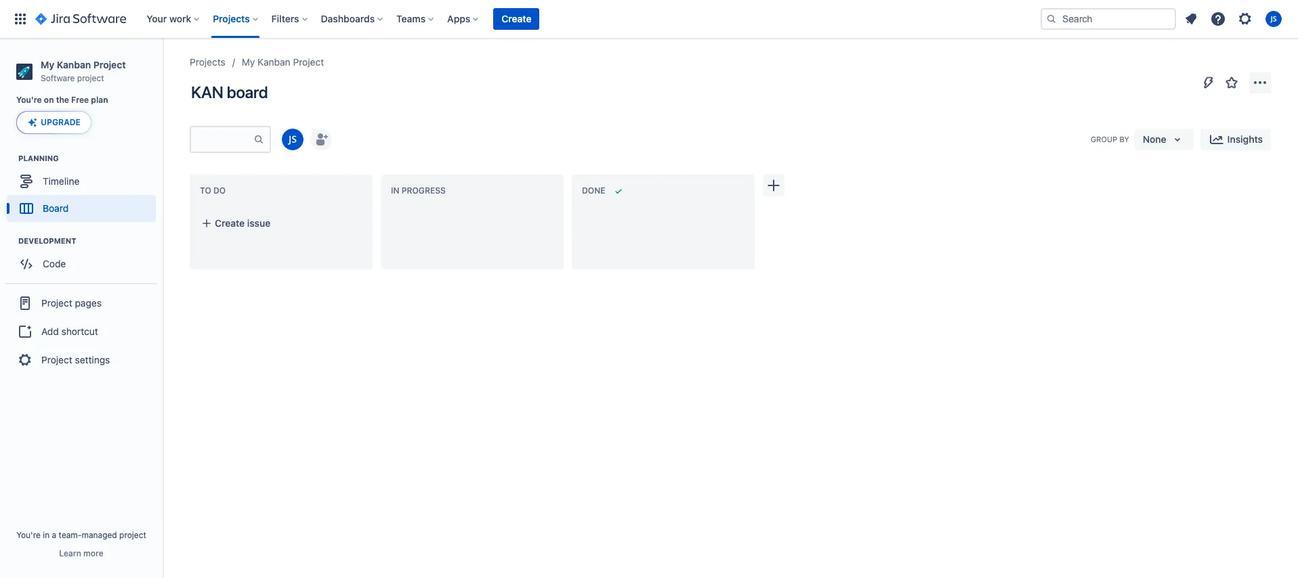Task type: locate. For each thing, give the bounding box(es) containing it.
progress
[[402, 186, 446, 196]]

settings
[[75, 354, 110, 366]]

1 you're from the top
[[16, 95, 42, 105]]

you're
[[16, 95, 42, 105], [16, 531, 41, 541]]

my up the board
[[242, 56, 255, 68]]

apps button
[[443, 8, 484, 30]]

you're left on
[[16, 95, 42, 105]]

1 horizontal spatial my
[[242, 56, 255, 68]]

my
[[242, 56, 255, 68], [41, 59, 54, 70]]

work
[[169, 13, 191, 24]]

create button
[[493, 8, 540, 30]]

2 you're from the top
[[16, 531, 41, 541]]

filters button
[[267, 8, 313, 30]]

teams button
[[392, 8, 439, 30]]

1 horizontal spatial kanban
[[258, 56, 290, 68]]

0 horizontal spatial kanban
[[57, 59, 91, 70]]

none button
[[1135, 129, 1194, 150]]

your work
[[147, 13, 191, 24]]

learn more button
[[59, 549, 103, 560]]

my for my kanban project
[[242, 56, 255, 68]]

settings image
[[1237, 11, 1253, 27]]

create issue
[[215, 217, 270, 229]]

your profile and settings image
[[1266, 11, 1282, 27]]

board link
[[7, 195, 156, 222]]

projects up kan
[[190, 56, 225, 68]]

create inside create issue button
[[215, 217, 245, 229]]

insights image
[[1209, 131, 1225, 148]]

a
[[52, 531, 56, 541]]

jira software image
[[35, 11, 126, 27], [35, 11, 126, 27]]

1 horizontal spatial create
[[502, 13, 532, 24]]

free
[[71, 95, 89, 105]]

projects up projects link
[[213, 13, 250, 24]]

project inside my kanban project software project
[[93, 59, 126, 70]]

create
[[502, 13, 532, 24], [215, 217, 245, 229]]

0 horizontal spatial project
[[77, 73, 104, 83]]

0 vertical spatial projects
[[213, 13, 250, 24]]

project up the plan
[[77, 73, 104, 83]]

done
[[582, 186, 605, 196]]

project down add
[[41, 354, 72, 366]]

issue
[[247, 217, 270, 229]]

project
[[293, 56, 324, 68], [93, 59, 126, 70], [41, 297, 72, 309], [41, 354, 72, 366]]

create left issue
[[215, 217, 245, 229]]

group containing project pages
[[5, 283, 157, 380]]

board
[[227, 83, 268, 102]]

shortcut
[[61, 326, 98, 337]]

jacob simon image
[[282, 129, 304, 150]]

1 vertical spatial project
[[119, 531, 146, 541]]

group by
[[1091, 135, 1129, 144]]

kanban up software
[[57, 59, 91, 70]]

projects for projects link
[[190, 56, 225, 68]]

dashboards button
[[317, 8, 388, 30]]

managed
[[82, 531, 117, 541]]

learn
[[59, 549, 81, 559]]

my kanban project
[[242, 56, 324, 68]]

development image
[[2, 233, 18, 250]]

kanban
[[258, 56, 290, 68], [57, 59, 91, 70]]

create for create issue
[[215, 217, 245, 229]]

code link
[[7, 251, 156, 278]]

in
[[43, 531, 50, 541]]

you're for you're in a team-managed project
[[16, 531, 41, 541]]

0 vertical spatial project
[[77, 73, 104, 83]]

apps
[[447, 13, 470, 24]]

add shortcut
[[41, 326, 98, 337]]

create right apps dropdown button
[[502, 13, 532, 24]]

project
[[77, 73, 104, 83], [119, 531, 146, 541]]

you're on the free plan
[[16, 95, 108, 105]]

upgrade
[[41, 117, 81, 128]]

in
[[391, 186, 399, 196]]

project right managed
[[119, 531, 146, 541]]

search image
[[1046, 14, 1057, 24]]

create inside create button
[[502, 13, 532, 24]]

kanban up the board
[[258, 56, 290, 68]]

1 vertical spatial projects
[[190, 56, 225, 68]]

timeline
[[43, 175, 80, 187]]

team-
[[59, 531, 82, 541]]

0 vertical spatial create
[[502, 13, 532, 24]]

create column image
[[766, 178, 782, 194]]

project up the plan
[[93, 59, 126, 70]]

create for create
[[502, 13, 532, 24]]

projects inside dropdown button
[[213, 13, 250, 24]]

development
[[18, 237, 76, 245]]

your work button
[[142, 8, 205, 30]]

you're left 'in'
[[16, 531, 41, 541]]

0 vertical spatial you're
[[16, 95, 42, 105]]

0 horizontal spatial my
[[41, 59, 54, 70]]

dashboards
[[321, 13, 375, 24]]

kanban inside my kanban project software project
[[57, 59, 91, 70]]

1 horizontal spatial project
[[119, 531, 146, 541]]

my inside my kanban project software project
[[41, 59, 54, 70]]

code
[[43, 258, 66, 270]]

0 horizontal spatial create
[[215, 217, 245, 229]]

filters
[[271, 13, 299, 24]]

banner
[[0, 0, 1298, 38]]

projects
[[213, 13, 250, 24], [190, 56, 225, 68]]

my up software
[[41, 59, 54, 70]]

1 vertical spatial create
[[215, 217, 245, 229]]

group
[[5, 283, 157, 380]]

planning
[[18, 154, 59, 163]]

1 vertical spatial you're
[[16, 531, 41, 541]]



Task type: describe. For each thing, give the bounding box(es) containing it.
in progress
[[391, 186, 446, 196]]

pages
[[75, 297, 102, 309]]

timeline link
[[7, 168, 156, 195]]

development group
[[7, 236, 162, 282]]

kan
[[191, 83, 223, 102]]

planning group
[[7, 153, 162, 227]]

my kanban project software project
[[41, 59, 126, 83]]

to do
[[200, 186, 226, 196]]

planning image
[[2, 151, 18, 167]]

your
[[147, 13, 167, 24]]

you're for you're on the free plan
[[16, 95, 42, 105]]

Search this board text field
[[191, 127, 253, 152]]

plan
[[91, 95, 108, 105]]

my kanban project link
[[242, 54, 324, 70]]

add people image
[[313, 131, 329, 148]]

notifications image
[[1183, 11, 1199, 27]]

Search field
[[1041, 8, 1176, 30]]

teams
[[396, 13, 426, 24]]

group
[[1091, 135, 1117, 144]]

automations menu button icon image
[[1201, 74, 1217, 90]]

projects button
[[209, 8, 263, 30]]

banner containing your work
[[0, 0, 1298, 38]]

none
[[1143, 133, 1166, 145]]

create issue button
[[193, 211, 369, 236]]

add shortcut button
[[5, 319, 157, 346]]

kanban for my kanban project
[[258, 56, 290, 68]]

do
[[213, 186, 226, 196]]

more image
[[1252, 75, 1268, 91]]

software
[[41, 73, 75, 83]]

insights
[[1227, 133, 1263, 145]]

the
[[56, 95, 69, 105]]

project settings link
[[5, 346, 157, 376]]

appswitcher icon image
[[12, 11, 28, 27]]

upgrade button
[[17, 112, 91, 134]]

kanban for my kanban project software project
[[57, 59, 91, 70]]

project settings
[[41, 354, 110, 366]]

more
[[83, 549, 103, 559]]

help image
[[1210, 11, 1226, 27]]

on
[[44, 95, 54, 105]]

project pages
[[41, 297, 102, 309]]

project inside my kanban project software project
[[77, 73, 104, 83]]

project pages link
[[5, 289, 157, 319]]

board
[[43, 203, 69, 214]]

add
[[41, 326, 59, 337]]

insights button
[[1200, 129, 1271, 150]]

to
[[200, 186, 211, 196]]

learn more
[[59, 549, 103, 559]]

by
[[1120, 135, 1129, 144]]

star kan board image
[[1224, 75, 1240, 91]]

projects link
[[190, 54, 225, 70]]

primary element
[[8, 0, 1041, 38]]

kan board
[[191, 83, 268, 102]]

sidebar navigation image
[[148, 54, 178, 81]]

my for my kanban project software project
[[41, 59, 54, 70]]

project up add
[[41, 297, 72, 309]]

project down filters dropdown button
[[293, 56, 324, 68]]

you're in a team-managed project
[[16, 531, 146, 541]]

projects for projects dropdown button
[[213, 13, 250, 24]]



Task type: vqa. For each thing, say whether or not it's contained in the screenshot.
Sidebar navigation image
yes



